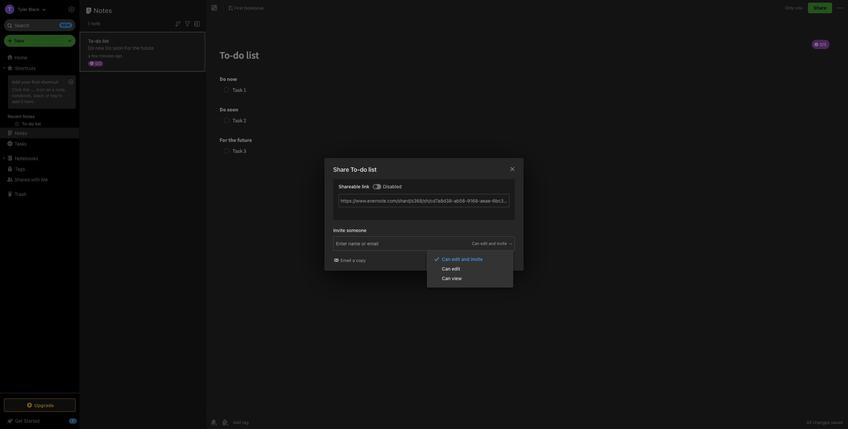 Task type: describe. For each thing, give the bounding box(es) containing it.
edit for select permission field
[[481, 241, 488, 246]]

tags button
[[0, 163, 79, 174]]

disabled
[[383, 184, 402, 189]]

the inside group
[[23, 87, 29, 92]]

can view
[[442, 276, 462, 281]]

all changes saved
[[807, 420, 844, 425]]

recent
[[8, 114, 22, 119]]

invite someone
[[334, 228, 367, 233]]

can edit and invite inside dropdown list menu
[[442, 256, 483, 262]]

icon on a note, notebook, stack or tag to add it here.
[[12, 87, 66, 104]]

edit for can edit link
[[452, 266, 461, 272]]

saved
[[832, 420, 844, 425]]

shared with me
[[15, 177, 48, 182]]

recent notes
[[8, 114, 35, 119]]

notes inside group
[[23, 114, 35, 119]]

first notebook button
[[226, 3, 266, 13]]

to-do list do now do soon for the future
[[88, 38, 154, 51]]

notebook,
[[12, 93, 32, 98]]

can up can edit
[[442, 256, 451, 262]]

invite inside select permission field
[[497, 241, 507, 246]]

your
[[21, 79, 30, 85]]

copy
[[356, 258, 366, 263]]

add tag image
[[221, 419, 229, 426]]

tasks button
[[0, 138, 79, 149]]

notebooks
[[15, 155, 38, 161]]

invite
[[334, 228, 346, 233]]

a inside button
[[353, 258, 355, 263]]

share for share to-do list
[[334, 166, 349, 173]]

first
[[234, 5, 243, 10]]

0/3
[[96, 61, 102, 66]]

note window element
[[206, 0, 849, 429]]

it
[[21, 99, 23, 104]]

group inside tree
[[0, 73, 79, 130]]

1 vertical spatial edit
[[452, 256, 461, 262]]

or
[[45, 93, 49, 98]]

new button
[[4, 35, 76, 47]]

tag
[[51, 93, 57, 98]]

changes
[[814, 420, 831, 425]]

shortcuts button
[[0, 63, 79, 73]]

icon
[[36, 87, 45, 92]]

ago
[[115, 53, 122, 58]]

email
[[341, 258, 352, 263]]

Add tag field
[[336, 240, 415, 247]]

notebook
[[244, 5, 264, 10]]

a few minutes ago
[[88, 53, 122, 58]]

share for share
[[814, 5, 827, 11]]

1 do from the left
[[88, 45, 94, 51]]

can edit and invite link
[[428, 254, 513, 264]]

1 vertical spatial to-
[[351, 166, 360, 173]]

now
[[95, 45, 104, 51]]

upgrade button
[[4, 399, 76, 412]]

can edit
[[442, 266, 461, 272]]

new
[[15, 38, 24, 43]]

future
[[141, 45, 154, 51]]

only
[[786, 5, 795, 10]]

0 vertical spatial a
[[88, 53, 90, 58]]

on
[[46, 87, 51, 92]]

share to-do list
[[334, 166, 377, 173]]

2 vertical spatial notes
[[15, 130, 27, 136]]

link
[[362, 184, 370, 189]]

1
[[88, 21, 90, 26]]

can for select permission field
[[473, 241, 480, 246]]

can edit and invite inside select permission field
[[473, 241, 507, 246]]

first
[[32, 79, 40, 85]]



Task type: vqa. For each thing, say whether or not it's contained in the screenshot.
the Upgrade
yes



Task type: locate. For each thing, give the bounding box(es) containing it.
do up minutes
[[106, 45, 112, 51]]

notebooks link
[[0, 153, 79, 163]]

0 horizontal spatial to-
[[88, 38, 96, 44]]

add
[[12, 79, 20, 85]]

can edit link
[[428, 264, 513, 274]]

0 vertical spatial can edit and invite
[[473, 241, 507, 246]]

do up the 'link'
[[360, 166, 367, 173]]

first notebook
[[234, 5, 264, 10]]

email a copy
[[341, 258, 366, 263]]

share right you
[[814, 5, 827, 11]]

tasks
[[15, 141, 27, 146]]

only you
[[786, 5, 804, 10]]

click the ...
[[12, 87, 35, 92]]

tree
[[0, 52, 80, 393]]

a right on
[[52, 87, 54, 92]]

tags
[[15, 166, 25, 172]]

notes right recent
[[23, 114, 35, 119]]

list inside 'to-do list do now do soon for the future'
[[102, 38, 109, 44]]

1 horizontal spatial the
[[133, 45, 140, 51]]

and inside select permission field
[[489, 241, 496, 246]]

shared link switcher image
[[374, 185, 378, 189]]

home link
[[0, 52, 80, 63]]

all
[[807, 420, 813, 425]]

me
[[41, 177, 48, 182]]

settings image
[[68, 5, 76, 13]]

0 vertical spatial the
[[133, 45, 140, 51]]

edit inside select permission field
[[481, 241, 488, 246]]

2 vertical spatial a
[[353, 258, 355, 263]]

to- up shareable link
[[351, 166, 360, 173]]

do left now
[[88, 45, 94, 51]]

1 vertical spatial share
[[334, 166, 349, 173]]

soon
[[113, 45, 123, 51]]

1 horizontal spatial invite
[[497, 241, 507, 246]]

0 horizontal spatial do
[[88, 45, 94, 51]]

here.
[[24, 99, 35, 104]]

invite inside dropdown list menu
[[471, 256, 483, 262]]

and inside dropdown list menu
[[462, 256, 470, 262]]

and
[[489, 241, 496, 246], [462, 256, 470, 262]]

...
[[31, 87, 35, 92]]

edit up view
[[452, 266, 461, 272]]

shortcut
[[41, 79, 58, 85]]

and up can edit link
[[462, 256, 470, 262]]

upgrade
[[34, 402, 54, 408]]

1 horizontal spatial a
[[88, 53, 90, 58]]

0 vertical spatial list
[[102, 38, 109, 44]]

can up can view
[[442, 266, 451, 272]]

1 horizontal spatial do
[[360, 166, 367, 173]]

shared
[[15, 177, 30, 182]]

can left view
[[442, 276, 451, 281]]

a
[[88, 53, 90, 58], [52, 87, 54, 92], [353, 258, 355, 263]]

few
[[92, 53, 98, 58]]

edit up can edit and invite link
[[481, 241, 488, 246]]

1 horizontal spatial to-
[[351, 166, 360, 173]]

expand notebooks image
[[2, 156, 7, 161]]

1 note
[[88, 21, 100, 26]]

notes
[[94, 7, 112, 14], [23, 114, 35, 119], [15, 130, 27, 136]]

the left ...
[[23, 87, 29, 92]]

do
[[88, 45, 94, 51], [106, 45, 112, 51]]

share
[[814, 5, 827, 11], [334, 166, 349, 173]]

can edit and invite
[[473, 241, 507, 246], [442, 256, 483, 262]]

1 horizontal spatial and
[[489, 241, 496, 246]]

dropdown list menu
[[428, 254, 513, 283]]

can inside select permission field
[[473, 241, 480, 246]]

do inside 'to-do list do now do soon for the future'
[[96, 38, 101, 44]]

1 vertical spatial the
[[23, 87, 29, 92]]

1 horizontal spatial list
[[369, 166, 377, 173]]

with
[[31, 177, 40, 182]]

the right for
[[133, 45, 140, 51]]

note,
[[56, 87, 66, 92]]

shareable
[[339, 184, 361, 189]]

1 horizontal spatial do
[[106, 45, 112, 51]]

invite
[[497, 241, 507, 246], [471, 256, 483, 262]]

0 vertical spatial share
[[814, 5, 827, 11]]

a inside icon on a note, notebook, stack or tag to add it here.
[[52, 87, 54, 92]]

do up now
[[96, 38, 101, 44]]

0 vertical spatial to-
[[88, 38, 96, 44]]

the
[[133, 45, 140, 51], [23, 87, 29, 92]]

view
[[452, 276, 462, 281]]

0 horizontal spatial the
[[23, 87, 29, 92]]

shortcuts
[[15, 65, 36, 71]]

a left 'copy'
[[353, 258, 355, 263]]

home
[[15, 55, 27, 60]]

Select permission field
[[460, 241, 514, 247]]

note
[[91, 21, 100, 26]]

you
[[796, 5, 804, 10]]

0 horizontal spatial list
[[102, 38, 109, 44]]

can edit and invite up can edit and invite link
[[473, 241, 507, 246]]

email a copy button
[[334, 258, 367, 264]]

minutes
[[99, 53, 114, 58]]

shareable link
[[339, 184, 370, 189]]

0 vertical spatial and
[[489, 241, 496, 246]]

2 do from the left
[[106, 45, 112, 51]]

the inside 'to-do list do now do soon for the future'
[[133, 45, 140, 51]]

to- inside 'to-do list do now do soon for the future'
[[88, 38, 96, 44]]

and up can edit and invite link
[[489, 241, 496, 246]]

0 vertical spatial edit
[[481, 241, 488, 246]]

expand note image
[[211, 4, 219, 12]]

trash link
[[0, 189, 79, 199]]

1 vertical spatial list
[[369, 166, 377, 173]]

0 horizontal spatial do
[[96, 38, 101, 44]]

0 horizontal spatial share
[[334, 166, 349, 173]]

1 vertical spatial notes
[[23, 114, 35, 119]]

share inside "button"
[[814, 5, 827, 11]]

Shared URL text field
[[339, 194, 510, 207]]

stack
[[33, 93, 44, 98]]

click
[[12, 87, 22, 92]]

share up shareable
[[334, 166, 349, 173]]

0 horizontal spatial invite
[[471, 256, 483, 262]]

0 vertical spatial invite
[[497, 241, 507, 246]]

1 horizontal spatial share
[[814, 5, 827, 11]]

2 vertical spatial edit
[[452, 266, 461, 272]]

to- up now
[[88, 38, 96, 44]]

notes link
[[0, 128, 79, 138]]

1 vertical spatial a
[[52, 87, 54, 92]]

tree containing home
[[0, 52, 80, 393]]

Search text field
[[9, 19, 71, 31]]

None search field
[[9, 19, 71, 31]]

list up now
[[102, 38, 109, 44]]

can for can edit link
[[442, 266, 451, 272]]

edit
[[481, 241, 488, 246], [452, 256, 461, 262], [452, 266, 461, 272]]

close image
[[509, 165, 517, 173]]

notes up tasks
[[15, 130, 27, 136]]

group containing add your first shortcut
[[0, 73, 79, 130]]

for
[[125, 45, 132, 51]]

1 vertical spatial do
[[360, 166, 367, 173]]

1 vertical spatial invite
[[471, 256, 483, 262]]

do
[[96, 38, 101, 44], [360, 166, 367, 173]]

group
[[0, 73, 79, 130]]

list up shared link switcher 'icon'
[[369, 166, 377, 173]]

a left few
[[88, 53, 90, 58]]

1 vertical spatial can edit and invite
[[442, 256, 483, 262]]

1 vertical spatial and
[[462, 256, 470, 262]]

can for can view link
[[442, 276, 451, 281]]

to-
[[88, 38, 96, 44], [351, 166, 360, 173]]

someone
[[347, 228, 367, 233]]

edit up can edit
[[452, 256, 461, 262]]

to
[[58, 93, 62, 98]]

add
[[12, 99, 20, 104]]

2 horizontal spatial a
[[353, 258, 355, 263]]

0 horizontal spatial a
[[52, 87, 54, 92]]

0 vertical spatial do
[[96, 38, 101, 44]]

notes up the note
[[94, 7, 112, 14]]

shared with me link
[[0, 174, 79, 185]]

0 vertical spatial notes
[[94, 7, 112, 14]]

add your first shortcut
[[12, 79, 58, 85]]

can
[[473, 241, 480, 246], [442, 256, 451, 262], [442, 266, 451, 272], [442, 276, 451, 281]]

list
[[102, 38, 109, 44], [369, 166, 377, 173]]

add a reminder image
[[210, 419, 218, 426]]

can view link
[[428, 274, 513, 283]]

Note Editor text field
[[206, 32, 849, 416]]

can up can edit and invite link
[[473, 241, 480, 246]]

trash
[[15, 191, 26, 197]]

share button
[[809, 3, 833, 13]]

can edit and invite up can edit link
[[442, 256, 483, 262]]

0 horizontal spatial and
[[462, 256, 470, 262]]



